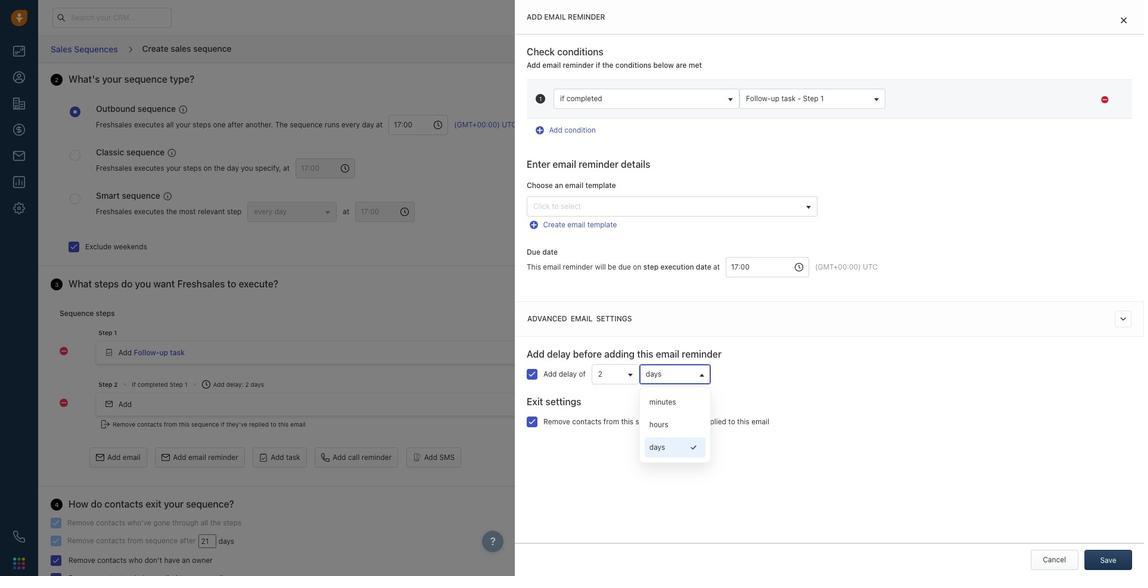 Task type: locate. For each thing, give the bounding box(es) containing it.
a up sms.
[[880, 96, 885, 105]]

exit settings
[[527, 397, 581, 408]]

are left met
[[676, 61, 687, 70]]

sales sequences
[[51, 44, 118, 54]]

1 horizontal spatial follow-
[[746, 94, 771, 103]]

1 horizontal spatial up
[[771, 94, 780, 103]]

create up what's your sequence type?
[[142, 43, 169, 54]]

sequence left is
[[907, 96, 939, 105]]

0 vertical spatial (gmt+00:00)
[[454, 121, 500, 129]]

1 horizontal spatial do
[[121, 279, 133, 290]]

executes down outbound sequence
[[134, 121, 164, 129]]

advanced
[[527, 315, 567, 324]]

2 horizontal spatial task
[[782, 94, 796, 103]]

0 vertical spatial create
[[142, 43, 169, 54]]

0 horizontal spatial 1
[[114, 329, 117, 337]]

step
[[920, 107, 935, 115], [227, 207, 242, 216], [644, 263, 659, 272]]

1 vertical spatial completed
[[138, 381, 168, 388]]

0 vertical spatial template
[[586, 181, 616, 190]]

who
[[129, 557, 143, 566]]

2 right :
[[245, 381, 249, 388]]

1 vertical spatial an
[[555, 181, 563, 190]]

from down 2 button
[[604, 418, 619, 427]]

0 vertical spatial conditions
[[557, 46, 604, 57]]

all right through
[[201, 519, 208, 528]]

replied
[[703, 418, 727, 427], [249, 421, 269, 429]]

completed for if completed step 1
[[138, 381, 168, 388]]

contacts down settings
[[572, 418, 602, 427]]

in
[[1124, 96, 1130, 105]]

weekends
[[114, 242, 147, 251]]

freshsales executes your steps on the day you specify, at
[[96, 164, 290, 173]]

1 horizontal spatial replied
[[703, 418, 727, 427]]

2 horizontal spatial 1
[[821, 94, 824, 103]]

they've down add delay : 2 days
[[226, 421, 247, 429]]

the down task,
[[1000, 117, 1011, 126]]

1 vertical spatial add email reminder
[[173, 454, 238, 463]]

at right runs
[[376, 121, 383, 129]]

are inside check conditions add email reminder if the conditions below are met
[[676, 61, 687, 70]]

at right the every day button
[[343, 207, 349, 216]]

smart sequence
[[96, 191, 160, 201]]

day left specify,
[[227, 164, 239, 173]]

executes down set
[[1031, 117, 1062, 126]]

0 vertical spatial a
[[880, 96, 885, 105]]

0 vertical spatial every
[[342, 121, 360, 129]]

the
[[602, 61, 614, 70], [880, 107, 891, 115], [1000, 117, 1011, 126], [214, 164, 225, 173], [166, 207, 177, 216], [210, 519, 221, 528]]

0 vertical spatial an
[[962, 107, 970, 115]]

0 vertical spatial do
[[121, 279, 133, 290]]

2 left what's
[[55, 76, 59, 83]]

0 vertical spatial task
[[782, 94, 796, 103]]

a sales sequence is a series of steps you can set up to nurture contacts in the crm. a step can be an email, task, call reminder, email reminder, or sms. once your steps are lined up, the crm executes them automatically for you.
[[880, 96, 1130, 136]]

executes for outbound sequence
[[134, 121, 164, 129]]

a
[[880, 96, 885, 105], [913, 107, 918, 115]]

of down before
[[579, 370, 586, 379]]

step 2
[[98, 381, 118, 389]]

an down series
[[962, 107, 970, 115]]

the up 'if completed' button
[[602, 61, 614, 70]]

conditions left below
[[616, 61, 652, 70]]

1 vertical spatial of
[[579, 370, 586, 379]]

save
[[1101, 557, 1117, 566]]

add follow-up task
[[118, 348, 185, 357]]

0 horizontal spatial sales
[[171, 43, 191, 54]]

1 horizontal spatial call
[[1012, 107, 1024, 115]]

what steps do you want freshsales to execute?
[[69, 279, 278, 290]]

create sales sequence
[[142, 43, 232, 54]]

add email
[[107, 454, 141, 463]]

reminder,
[[1026, 107, 1057, 115], [1079, 107, 1111, 115]]

follow- left the -
[[746, 94, 771, 103]]

1 vertical spatial 1
[[114, 329, 117, 337]]

sales up crm.
[[887, 96, 905, 105]]

can left set
[[1020, 96, 1032, 105]]

2
[[55, 76, 59, 83], [598, 370, 603, 379], [245, 381, 249, 388], [114, 381, 118, 389]]

0 vertical spatial what
[[880, 76, 901, 86]]

0 vertical spatial follow-
[[746, 94, 771, 103]]

0 vertical spatial can
[[1020, 96, 1032, 105]]

0 horizontal spatial date
[[543, 248, 558, 257]]

at
[[376, 121, 383, 129], [283, 164, 290, 173], [343, 207, 349, 216], [713, 263, 720, 272]]

choose an email template
[[527, 181, 616, 190]]

up
[[771, 94, 780, 103], [1047, 96, 1055, 105], [159, 348, 168, 357]]

they've
[[677, 418, 701, 427], [226, 421, 247, 429]]

0 vertical spatial completed
[[567, 94, 602, 103]]

email inside a sales sequence is a series of steps you can set up to nurture contacts in the crm. a step can be an email, task, call reminder, email reminder, or sms. once your steps are lined up, the crm executes them automatically for you.
[[1059, 107, 1077, 115]]

what for what are sales sequences?
[[880, 76, 901, 86]]

check
[[527, 46, 555, 57]]

0 vertical spatial 1
[[821, 94, 824, 103]]

0 vertical spatial step
[[920, 107, 935, 115]]

to inside click to select button
[[552, 202, 559, 211]]

2 down before
[[598, 370, 603, 379]]

1 horizontal spatial task
[[286, 454, 300, 463]]

all up "<span class=" ">sales reps can use this for weekly check-ins with leads and to run renewal campaigns e.g. renewing a contract</span>" icon
[[166, 121, 174, 129]]

you up task,
[[1006, 96, 1018, 105]]

1 vertical spatial sales
[[918, 76, 938, 86]]

add task button
[[253, 448, 307, 468]]

2 vertical spatial 1
[[185, 381, 188, 388]]

up left the -
[[771, 94, 780, 103]]

add email reminder up check
[[527, 13, 605, 21]]

1 horizontal spatial create
[[543, 221, 566, 230]]

sales for create
[[171, 43, 191, 54]]

they've down minutes option on the right of page
[[677, 418, 701, 427]]

<span class=" ">sales reps can use this for weekly check-ins with leads and to run renewal campaigns e.g. renewing a contract</span> image
[[168, 149, 176, 157]]

do right how
[[91, 500, 102, 510]]

1 vertical spatial on
[[633, 263, 642, 272]]

choose
[[527, 181, 553, 190]]

create
[[142, 43, 169, 54], [543, 221, 566, 230]]

every down specify,
[[254, 207, 273, 216]]

1 vertical spatial all
[[201, 519, 208, 528]]

1 horizontal spatial conditions
[[616, 61, 652, 70]]

0 horizontal spatial are
[[676, 61, 687, 70]]

sales up type?
[[171, 43, 191, 54]]

steps
[[986, 96, 1004, 105], [937, 117, 955, 126], [193, 121, 211, 129], [183, 164, 202, 173], [94, 279, 119, 290], [96, 309, 115, 318], [223, 519, 242, 528]]

1 down sequence steps in the bottom left of the page
[[114, 329, 117, 337]]

create email template link
[[530, 221, 617, 230]]

type?
[[170, 74, 194, 85]]

gone
[[153, 519, 170, 528]]

0 vertical spatial add email reminder
[[527, 13, 605, 21]]

0 vertical spatial call
[[1012, 107, 1024, 115]]

1 horizontal spatial completed
[[567, 94, 602, 103]]

after
[[228, 121, 244, 129], [180, 537, 196, 546]]

email inside check conditions add email reminder if the conditions below are met
[[543, 61, 561, 70]]

1 horizontal spatial every
[[342, 121, 360, 129]]

your right the once
[[920, 117, 935, 126]]

2 vertical spatial task
[[286, 454, 300, 463]]

date
[[543, 248, 558, 257], [696, 263, 711, 272]]

are up crm.
[[903, 76, 916, 86]]

executes down classic sequence
[[134, 164, 164, 173]]

be
[[951, 107, 960, 115], [608, 263, 617, 272]]

can
[[1020, 96, 1032, 105], [937, 107, 949, 115]]

if inside check conditions add email reminder if the conditions below are met
[[596, 61, 600, 70]]

2 vertical spatial are
[[957, 117, 968, 126]]

0 horizontal spatial add email reminder
[[173, 454, 238, 463]]

follow-up task link
[[134, 348, 185, 357]]

of
[[977, 96, 984, 105], [579, 370, 586, 379]]

2 button
[[592, 365, 639, 385]]

series
[[955, 96, 975, 105]]

step down sequence steps in the bottom left of the page
[[98, 329, 112, 337]]

2 horizontal spatial step
[[920, 107, 935, 115]]

below
[[654, 61, 674, 70]]

freshsales executes all your steps one after another. the sequence runs every day at
[[96, 121, 383, 129]]

sequence down the gone
[[145, 537, 178, 546]]

the up sms.
[[880, 107, 891, 115]]

up right set
[[1047, 96, 1055, 105]]

step right the -
[[803, 94, 819, 103]]

outbound sequence
[[96, 104, 176, 114]]

be inside a sales sequence is a series of steps you can set up to nurture contacts in the crm. a step can be an email, task, call reminder, email reminder, or sms. once your steps are lined up, the crm executes them automatically for you.
[[951, 107, 960, 115]]

freshsales right want
[[177, 279, 225, 290]]

0 horizontal spatial of
[[579, 370, 586, 379]]

0 horizontal spatial day
[[227, 164, 239, 173]]

completed for if completed
[[567, 94, 602, 103]]

are
[[676, 61, 687, 70], [903, 76, 916, 86], [957, 117, 968, 126]]

contacts down if completed step 1
[[137, 421, 162, 429]]

freshsales for smart
[[96, 207, 132, 216]]

the left most
[[166, 207, 177, 216]]

1 vertical spatial conditions
[[616, 61, 652, 70]]

add sms
[[424, 454, 455, 463]]

delay for of
[[559, 370, 577, 379]]

1 down 'follow-up task' link
[[185, 381, 188, 388]]

up inside "button"
[[771, 94, 780, 103]]

1 vertical spatial date
[[696, 263, 711, 272]]

an
[[962, 107, 970, 115], [555, 181, 563, 190], [182, 557, 190, 566]]

(gmt+00:00) utc link
[[454, 120, 517, 130]]

1 vertical spatial step
[[227, 207, 242, 216]]

follow-up task - step 1
[[746, 94, 824, 103]]

email
[[571, 315, 593, 324]]

you
[[1006, 96, 1018, 105], [241, 164, 253, 173], [135, 279, 151, 290]]

crm.
[[893, 107, 911, 115]]

0 vertical spatial after
[[228, 121, 244, 129]]

step right crm.
[[920, 107, 935, 115]]

date right execution on the right top of page
[[696, 263, 711, 272]]

0 horizontal spatial from
[[127, 537, 143, 546]]

1 horizontal spatial on
[[633, 263, 642, 272]]

days down hours
[[650, 443, 665, 452]]

step down 'follow-up task' link
[[170, 381, 183, 388]]

(gmt+00:00)
[[454, 121, 500, 129], [815, 263, 861, 272]]

completed inside button
[[567, 94, 602, 103]]

freshsales down outbound
[[96, 121, 132, 129]]

add condition
[[549, 126, 596, 135]]

2 vertical spatial day
[[275, 207, 287, 216]]

1 horizontal spatial day
[[275, 207, 287, 216]]

1 inside follow-up task - step 1 "button"
[[821, 94, 824, 103]]

executes down <span class=" ">sales reps can use this for prospecting and account-based selling e.g. following up with event attendees</span> image
[[134, 207, 164, 216]]

if up the if completed
[[596, 61, 600, 70]]

what are sales sequences?
[[880, 76, 988, 86]]

up,
[[988, 117, 998, 126]]

an right choose
[[555, 181, 563, 190]]

executes
[[1031, 117, 1062, 126], [134, 121, 164, 129], [134, 164, 164, 173], [134, 207, 164, 216]]

template up the will at the right top
[[587, 221, 617, 230]]

sales left 'sequences?'
[[918, 76, 938, 86]]

what right 3
[[69, 279, 92, 290]]

step inside a sales sequence is a series of steps you can set up to nurture contacts in the crm. a step can be an email, task, call reminder, email reminder, or sms. once your steps are lined up, the crm executes them automatically for you.
[[920, 107, 935, 115]]

days button
[[639, 365, 711, 385]]

is
[[941, 96, 947, 105]]

conditions right check
[[557, 46, 604, 57]]

contacts up or on the right top of page
[[1093, 96, 1122, 105]]

1 horizontal spatial what
[[880, 76, 901, 86]]

1 horizontal spatial step
[[644, 263, 659, 272]]

can down is
[[937, 107, 949, 115]]

sms.
[[880, 117, 898, 126]]

1 vertical spatial create
[[543, 221, 566, 230]]

call inside button
[[348, 454, 360, 463]]

2 horizontal spatial an
[[962, 107, 970, 115]]

of up the email,
[[977, 96, 984, 105]]

freshsales down classic
[[96, 164, 132, 173]]

2 horizontal spatial up
[[1047, 96, 1055, 105]]

be down 'a'
[[951, 107, 960, 115]]

1 vertical spatial call
[[348, 454, 360, 463]]

sales inside a sales sequence is a series of steps you can set up to nurture contacts in the crm. a step can be an email, task, call reminder, email reminder, or sms. once your steps are lined up, the crm executes them automatically for you.
[[887, 96, 905, 105]]

2 horizontal spatial are
[[957, 117, 968, 126]]

0 vertical spatial be
[[951, 107, 960, 115]]

reminder up the if completed
[[563, 61, 594, 70]]

1 horizontal spatial reminder,
[[1079, 107, 1111, 115]]

0 horizontal spatial follow-
[[134, 348, 159, 357]]

1 vertical spatial (gmt+00:00)
[[815, 263, 861, 272]]

a up the once
[[913, 107, 918, 115]]

list box
[[645, 393, 706, 458]]

0 horizontal spatial you
[[135, 279, 151, 290]]

add email reminder button
[[155, 448, 245, 468]]

2 inside button
[[598, 370, 603, 379]]

follow-
[[746, 94, 771, 103], [134, 348, 159, 357]]

1 horizontal spatial you
[[241, 164, 253, 173]]

date right due
[[543, 248, 558, 257]]

0 horizontal spatial a
[[880, 96, 885, 105]]

sequence
[[193, 43, 232, 54], [124, 74, 167, 85], [907, 96, 939, 105], [138, 104, 176, 114], [290, 121, 323, 129], [126, 147, 165, 157], [122, 191, 160, 201], [636, 418, 668, 427], [191, 421, 219, 429], [145, 537, 178, 546]]

your inside a sales sequence is a series of steps you can set up to nurture contacts in the crm. a step can be an email, task, call reminder, email reminder, or sms. once your steps are lined up, the crm executes them automatically for you.
[[920, 117, 935, 126]]

replied up add task button
[[249, 421, 269, 429]]

days option
[[645, 438, 706, 458]]

1 vertical spatial after
[[180, 537, 196, 546]]

1 vertical spatial do
[[91, 500, 102, 510]]

0 vertical spatial of
[[977, 96, 984, 105]]

what up crm.
[[880, 76, 901, 86]]

call inside a sales sequence is a series of steps you can set up to nurture contacts in the crm. a step can be an email, task, call reminder, email reminder, or sms. once your steps are lined up, the crm executes them automatically for you.
[[1012, 107, 1024, 115]]

2 vertical spatial you
[[135, 279, 151, 290]]

follow- up if completed step 1
[[134, 348, 159, 357]]

1 horizontal spatial an
[[555, 181, 563, 190]]

once
[[900, 117, 918, 126]]

1 horizontal spatial a
[[913, 107, 918, 115]]

contacts inside a sales sequence is a series of steps you can set up to nurture contacts in the crm. a step can be an email, task, call reminder, email reminder, or sms. once your steps are lined up, the crm executes them automatically for you.
[[1093, 96, 1122, 105]]

0 horizontal spatial all
[[166, 121, 174, 129]]

or
[[1113, 107, 1120, 115]]

days right :
[[251, 381, 264, 388]]

completed up condition
[[567, 94, 602, 103]]

0 horizontal spatial be
[[608, 263, 617, 272]]

list box containing minutes
[[645, 393, 706, 458]]

every day
[[254, 207, 287, 216]]

0 vertical spatial date
[[543, 248, 558, 257]]

template down enter email reminder details at top
[[586, 181, 616, 190]]

to left nurture
[[1057, 96, 1064, 105]]

create down click to select
[[543, 221, 566, 230]]

freshsales for classic
[[96, 164, 132, 173]]

have
[[164, 557, 180, 566]]

step right relevant
[[227, 207, 242, 216]]

sequence
[[60, 309, 94, 318]]

sequence inside a sales sequence is a series of steps you can set up to nurture contacts in the crm. a step can be an email, task, call reminder, email reminder, or sms. once your steps are lined up, the crm executes them automatically for you.
[[907, 96, 939, 105]]

completed
[[567, 94, 602, 103], [138, 381, 168, 388]]

reminder, down set
[[1026, 107, 1057, 115]]

due
[[527, 248, 541, 257]]

sequence left <span class=" ">sales reps can use this for prospecting and account-based selling e.g. following up with event attendees</span> image
[[122, 191, 160, 201]]

from
[[604, 418, 619, 427], [164, 421, 177, 429], [127, 537, 143, 546]]

after down through
[[180, 537, 196, 546]]

all
[[166, 121, 174, 129], [201, 519, 208, 528]]

0 horizontal spatial step
[[227, 207, 242, 216]]

2 vertical spatial delay
[[226, 381, 242, 388]]

remove contacts who don't have an owner
[[69, 557, 213, 566]]

reminder, up automatically
[[1079, 107, 1111, 115]]

sequences
[[74, 44, 118, 54]]

0 vertical spatial on
[[204, 164, 212, 173]]

on right due
[[633, 263, 642, 272]]

cancel button
[[1031, 551, 1079, 571]]

sequence right the
[[290, 121, 323, 129]]

(gmt+00:00) inside (gmt+00:00) utc link
[[454, 121, 500, 129]]

remove contacts from this sequence if they've replied to this email down minutes
[[544, 418, 770, 427]]

to inside a sales sequence is a series of steps you can set up to nurture contacts in the crm. a step can be an email, task, call reminder, email reminder, or sms. once your steps are lined up, the crm executes them automatically for you.
[[1057, 96, 1064, 105]]

one
[[213, 121, 226, 129]]

None text field
[[726, 257, 809, 278]]

freshworks switcher image
[[13, 558, 25, 570]]

follow- inside "button"
[[746, 94, 771, 103]]

None text field
[[199, 535, 217, 549]]

executes inside a sales sequence is a series of steps you can set up to nurture contacts in the crm. a step can be an email, task, call reminder, email reminder, or sms. once your steps are lined up, the crm executes them automatically for you.
[[1031, 117, 1062, 126]]

exclude weekends
[[85, 242, 147, 251]]

conditions
[[557, 46, 604, 57], [616, 61, 652, 70]]

minutes option
[[645, 393, 706, 413]]

2 vertical spatial sales
[[887, 96, 905, 105]]

minus filled image
[[1102, 95, 1109, 104]]

lined
[[970, 117, 986, 126]]

if completed
[[560, 94, 602, 103]]

dialog
[[515, 0, 1144, 577]]

0 horizontal spatial remove contacts from this sequence if they've replied to this email
[[113, 421, 306, 429]]

2 left if completed step 1
[[114, 381, 118, 389]]



Task type: describe. For each thing, give the bounding box(es) containing it.
1 horizontal spatial all
[[201, 519, 208, 528]]

an inside a sales sequence is a series of steps you can set up to nurture contacts in the crm. a step can be an email, task, call reminder, email reminder, or sms. once your steps are lined up, the crm executes them automatically for you.
[[962, 107, 970, 115]]

days inside days option
[[650, 443, 665, 452]]

add email reminder inside button
[[173, 454, 238, 463]]

sequence left "<span class=" ">sales reps can use this for weekly check-ins with leads and to run renewal campaigns e.g. renewing a contract</span>" icon
[[126, 147, 165, 157]]

hours option
[[645, 415, 706, 436]]

you inside a sales sequence is a series of steps you can set up to nurture contacts in the crm. a step can be an email, task, call reminder, email reminder, or sms. once your steps are lined up, the crm executes them automatically for you.
[[1006, 96, 1018, 105]]

dialog containing check conditions
[[515, 0, 1144, 577]]

details
[[621, 159, 651, 170]]

adding
[[604, 349, 635, 360]]

add delay before adding this email reminder
[[527, 349, 722, 360]]

settings
[[596, 315, 632, 324]]

0 horizontal spatial replied
[[249, 421, 269, 429]]

delay for :
[[226, 381, 242, 388]]

reminder left the will at the right top
[[563, 263, 593, 272]]

sequence up add email reminder button
[[191, 421, 219, 429]]

phone image
[[13, 532, 25, 544]]

delay for before
[[547, 349, 571, 360]]

condition
[[565, 126, 596, 135]]

step down step 1
[[98, 381, 112, 389]]

0 horizontal spatial on
[[204, 164, 212, 173]]

add task
[[271, 454, 300, 463]]

are inside a sales sequence is a series of steps you can set up to nurture contacts in the crm. a step can be an email, task, call reminder, email reminder, or sms. once your steps are lined up, the crm executes them automatically for you.
[[957, 117, 968, 126]]

check conditions add email reminder if the conditions below are met
[[527, 46, 702, 70]]

to up add task button
[[271, 421, 276, 429]]

1 horizontal spatial add email reminder
[[527, 13, 605, 21]]

0 horizontal spatial up
[[159, 348, 168, 357]]

phone element
[[7, 526, 31, 550]]

days down sequence?
[[219, 538, 234, 547]]

sequence left <span class=" ">sales reps can use this for traditional drip campaigns e.g. reengaging with cold prospects</span> image
[[138, 104, 176, 114]]

task inside "button"
[[782, 94, 796, 103]]

them
[[1064, 117, 1081, 126]]

classic sequence
[[96, 147, 165, 157]]

add delay : 2 days
[[213, 381, 264, 388]]

utc inside (gmt+00:00) utc link
[[502, 121, 517, 129]]

step inside follow-up task - step 1 "button"
[[803, 94, 819, 103]]

2 vertical spatial step
[[644, 263, 659, 272]]

this email reminder will be due on step execution date at
[[527, 263, 720, 272]]

exit
[[146, 500, 162, 510]]

exclude
[[85, 242, 112, 251]]

another.
[[246, 121, 273, 129]]

add inside check conditions add email reminder if the conditions below are met
[[527, 61, 541, 70]]

up inside a sales sequence is a series of steps you can set up to nurture contacts in the crm. a step can be an email, task, call reminder, email reminder, or sms. once your steps are lined up, the crm executes them automatically for you.
[[1047, 96, 1055, 105]]

the inside check conditions add email reminder if the conditions below are met
[[602, 61, 614, 70]]

add email button
[[89, 448, 147, 468]]

contacts up remove contacts who don't have an owner at left
[[96, 537, 125, 546]]

hours
[[650, 421, 669, 430]]

0 horizontal spatial conditions
[[557, 46, 604, 57]]

task inside button
[[286, 454, 300, 463]]

relevant
[[198, 207, 225, 216]]

sales for a
[[887, 96, 905, 105]]

<span class=" ">sales reps can use this for prospecting and account-based selling e.g. following up with event attendees</span> image
[[163, 192, 172, 201]]

create for create sales sequence
[[142, 43, 169, 54]]

reminder up check conditions add email reminder if the conditions below are met
[[568, 13, 605, 21]]

1 horizontal spatial remove contacts from this sequence if they've replied to this email
[[544, 418, 770, 427]]

1 horizontal spatial can
[[1020, 96, 1032, 105]]

contacts left who
[[97, 557, 127, 566]]

sms
[[440, 454, 455, 463]]

1 horizontal spatial from
[[164, 421, 177, 429]]

add call reminder
[[333, 454, 392, 463]]

at right execution on the right top of page
[[713, 263, 720, 272]]

sequence steps
[[60, 309, 115, 318]]

day inside button
[[275, 207, 287, 216]]

1 vertical spatial are
[[903, 76, 916, 86]]

a
[[949, 96, 953, 105]]

the
[[275, 121, 288, 129]]

2 horizontal spatial from
[[604, 418, 619, 427]]

1 vertical spatial day
[[227, 164, 239, 173]]

steps down sequence?
[[223, 519, 242, 528]]

0 horizontal spatial (gmt+00:00) utc
[[454, 121, 517, 129]]

0 horizontal spatial task
[[170, 348, 185, 357]]

1 horizontal spatial (gmt+00:00) utc
[[815, 263, 878, 272]]

steps up task,
[[986, 96, 1004, 105]]

executes for classic sequence
[[134, 164, 164, 173]]

1 reminder, from the left
[[1026, 107, 1057, 115]]

the down one
[[214, 164, 225, 173]]

add sms button
[[406, 448, 461, 468]]

save button
[[1085, 551, 1132, 571]]

your down "<span class=" ">sales reps can use this for weekly check-ins with leads and to run renewal campaigns e.g. renewing a contract</span>" icon
[[166, 164, 181, 173]]

met
[[689, 61, 702, 70]]

reminder inside check conditions add email reminder if the conditions below are met
[[563, 61, 594, 70]]

1 vertical spatial follow-
[[134, 348, 159, 357]]

steps up most
[[183, 164, 202, 173]]

Search your CRM... text field
[[52, 7, 172, 28]]

reminder up days dropdown button
[[682, 349, 722, 360]]

task,
[[994, 107, 1010, 115]]

of inside a sales sequence is a series of steps you can set up to nurture contacts in the crm. a step can be an email, task, call reminder, email reminder, or sms. once your steps are lined up, the crm executes them automatically for you.
[[977, 96, 984, 105]]

email,
[[972, 107, 992, 115]]

executes for smart sequence
[[134, 207, 164, 216]]

for
[[880, 127, 890, 136]]

:
[[242, 381, 243, 388]]

before
[[573, 349, 602, 360]]

every inside button
[[254, 207, 273, 216]]

add call reminder button
[[315, 448, 398, 468]]

0 horizontal spatial can
[[937, 107, 949, 115]]

0 vertical spatial all
[[166, 121, 174, 129]]

most
[[179, 207, 196, 216]]

through
[[172, 519, 199, 528]]

remove contacts from sequence after
[[67, 537, 196, 546]]

create for create email template
[[543, 221, 566, 230]]

-
[[798, 94, 801, 103]]

don't
[[145, 557, 162, 566]]

<span class=" ">sales reps can use this for traditional drip campaigns e.g. reengaging with cold prospects</span> image
[[179, 105, 187, 114]]

sequence up type?
[[193, 43, 232, 54]]

2 reminder, from the left
[[1079, 107, 1111, 115]]

select
[[561, 202, 581, 211]]

what for what steps do you want freshsales to execute?
[[69, 279, 92, 290]]

0 horizontal spatial an
[[182, 557, 190, 566]]

1 vertical spatial utc
[[863, 263, 878, 272]]

click to select button
[[527, 197, 818, 217]]

who've
[[127, 519, 151, 528]]

remove contacts who've gone through all the steps
[[67, 519, 242, 528]]

steps up step 1
[[96, 309, 115, 318]]

freshsales for outbound
[[96, 121, 132, 129]]

every day button
[[248, 202, 337, 222]]

cancel
[[1043, 556, 1066, 565]]

1 vertical spatial you
[[241, 164, 253, 173]]

3
[[55, 281, 59, 288]]

want
[[153, 279, 175, 290]]

reminder up choose an email template
[[579, 159, 619, 170]]

1 vertical spatial a
[[913, 107, 918, 115]]

add delay of
[[544, 370, 586, 379]]

outbound
[[96, 104, 135, 114]]

your down <span class=" ">sales reps can use this for traditional drip campaigns e.g. reengaging with cold prospects</span> image
[[176, 121, 191, 129]]

what's
[[69, 74, 100, 85]]

days inside days dropdown button
[[646, 370, 662, 379]]

how do contacts exit your sequence?
[[69, 500, 234, 510]]

this
[[527, 263, 541, 272]]

click
[[533, 202, 550, 211]]

exit
[[527, 397, 543, 408]]

smart
[[96, 191, 120, 201]]

sequence down minutes
[[636, 418, 668, 427]]

if inside button
[[560, 94, 565, 103]]

reminder up sequence?
[[208, 454, 238, 463]]

1 vertical spatial template
[[587, 221, 617, 230]]

to left execute? on the left
[[227, 279, 236, 290]]

sequence?
[[186, 500, 234, 510]]

close image
[[1121, 17, 1127, 24]]

if up add email reminder button
[[221, 421, 225, 429]]

will
[[595, 263, 606, 272]]

if completed step 1
[[132, 381, 188, 388]]

reminder left the "add sms" button
[[362, 454, 392, 463]]

steps up sequence steps in the bottom left of the page
[[94, 279, 119, 290]]

to right hours option
[[729, 418, 735, 427]]

the down sequence?
[[210, 519, 221, 528]]

click to select
[[533, 202, 581, 211]]

contacts up who've
[[105, 500, 143, 510]]

nurture
[[1066, 96, 1091, 105]]

contacts up "remove contacts from sequence after"
[[96, 519, 125, 528]]

1 vertical spatial be
[[608, 263, 617, 272]]

sequence up outbound sequence
[[124, 74, 167, 85]]

if right hours
[[670, 418, 675, 427]]

1 horizontal spatial they've
[[677, 418, 701, 427]]

your right exit
[[164, 500, 184, 510]]

steps down is
[[937, 117, 955, 126]]

set
[[1034, 96, 1045, 105]]

follow-up task - step 1 button
[[740, 89, 886, 109]]

0 horizontal spatial they've
[[226, 421, 247, 429]]

you.
[[892, 127, 906, 136]]

freshsales executes the most relevant step
[[96, 207, 242, 216]]

classic
[[96, 147, 124, 157]]

minutes
[[650, 398, 676, 407]]

at right specify,
[[283, 164, 290, 173]]

1 horizontal spatial 1
[[185, 381, 188, 388]]

if right step 2 on the left of page
[[132, 381, 136, 388]]

how
[[69, 500, 88, 510]]

if completed button
[[554, 89, 740, 109]]

steps left one
[[193, 121, 211, 129]]

your right what's
[[102, 74, 122, 85]]

4
[[55, 502, 59, 509]]

1 horizontal spatial date
[[696, 263, 711, 272]]

sales sequences link
[[50, 40, 118, 59]]

0 vertical spatial day
[[362, 121, 374, 129]]

sequences?
[[941, 76, 988, 86]]

what's your sequence type?
[[69, 74, 194, 85]]

automatically
[[1083, 117, 1128, 126]]



Task type: vqa. For each thing, say whether or not it's contained in the screenshot.
ACME INC (SAMPLE) link
no



